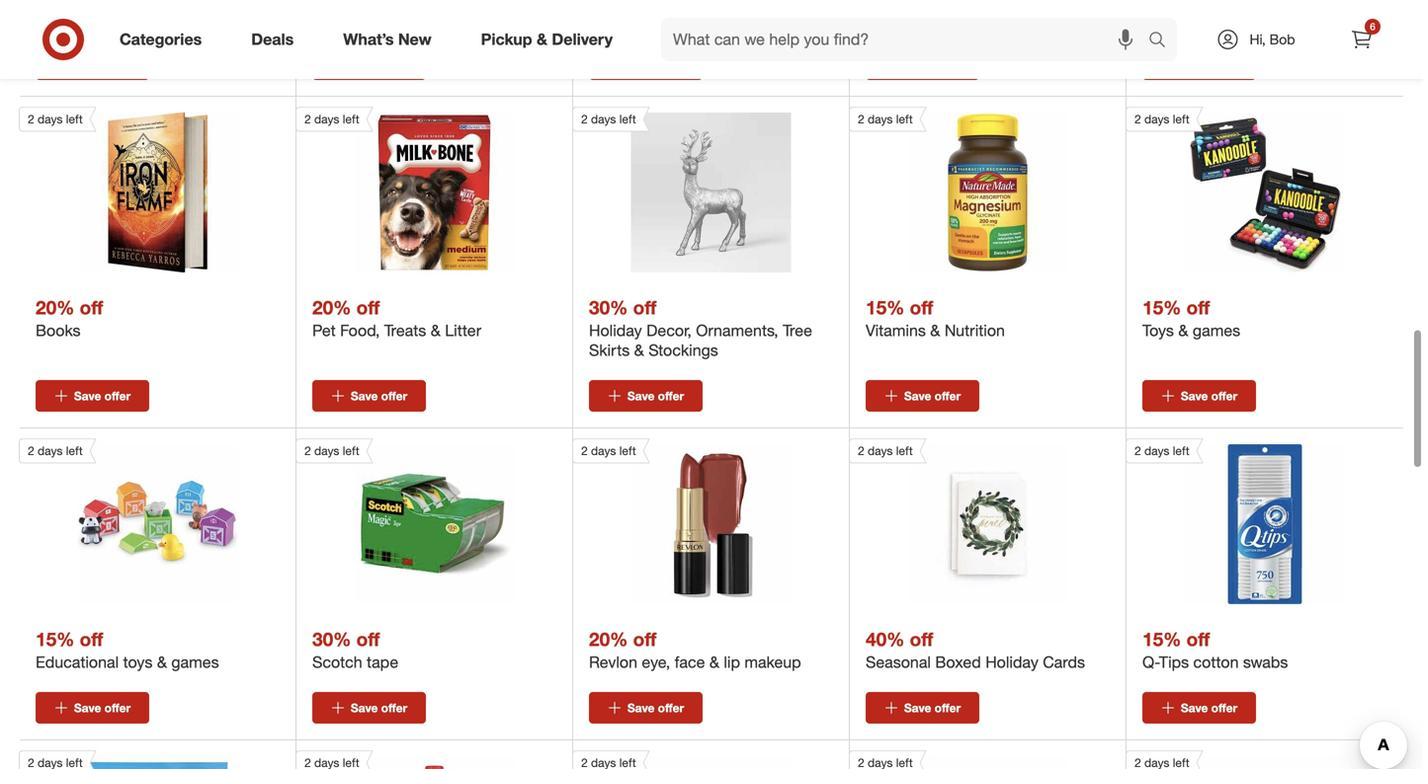 Task type: locate. For each thing, give the bounding box(es) containing it.
off inside the 30% off holiday decor, ornaments, tree skirts & stockings
[[633, 297, 657, 319]]

pickup & delivery
[[481, 30, 613, 49]]

&
[[537, 30, 548, 49], [431, 321, 441, 341], [930, 321, 940, 341], [1179, 321, 1189, 341], [634, 341, 644, 360], [157, 654, 167, 673], [709, 654, 719, 673]]

1 horizontal spatial mfr
[[589, 13, 614, 28]]

save for 40% off seasonal boxed holiday cards
[[904, 701, 931, 716]]

& inside the 30% off holiday decor, ornaments, tree skirts & stockings
[[634, 341, 644, 360]]

3 mfr single-use coupon from the left
[[866, 13, 993, 28]]

save offer for 15% off q-tips cotton swabs
[[1181, 701, 1238, 716]]

2 single- from the left
[[618, 13, 653, 28]]

days for 15% off vitamins & nutrition
[[868, 112, 893, 127]]

20% up books
[[36, 297, 74, 319]]

1 vertical spatial holiday
[[986, 654, 1039, 673]]

offer for 30% off holiday decor, ornaments, tree skirts & stockings
[[658, 389, 684, 404]]

single-
[[64, 13, 100, 28], [618, 13, 653, 28], [894, 13, 930, 28]]

30% up skirts
[[589, 297, 628, 319]]

save offer button for 15% off toys & games
[[1143, 381, 1256, 412]]

2 days left button for 15% off q-tips cotton swabs
[[1126, 439, 1345, 605]]

0 horizontal spatial single-
[[64, 13, 100, 28]]

15% up q-
[[1143, 629, 1181, 651]]

1 horizontal spatial mfr single-use coupon
[[589, 13, 716, 28]]

ornaments,
[[696, 321, 778, 341]]

20% up revlon
[[589, 629, 628, 651]]

off inside 15% off toys & games
[[1187, 297, 1210, 319]]

2 days left for 20% off revlon eye, face & lip makeup
[[581, 444, 636, 459]]

30% for 30% off scotch tape
[[312, 629, 351, 651]]

2 for 15% off q-tips cotton swabs
[[1135, 444, 1141, 459]]

30% inside the 30% off holiday decor, ornaments, tree skirts & stockings
[[589, 297, 628, 319]]

off inside 20% off pet food, treats & litter
[[356, 297, 380, 319]]

15% inside 15% off vitamins & nutrition
[[866, 297, 905, 319]]

20% inside 20% off books save offer
[[36, 297, 74, 319]]

2 days left button
[[19, 107, 238, 273], [296, 107, 514, 273], [572, 107, 791, 273], [849, 107, 1068, 273], [1126, 107, 1345, 273], [19, 439, 238, 605], [296, 439, 514, 605], [572, 439, 791, 605], [849, 439, 1068, 605], [1126, 439, 1345, 605]]

offer for 15% off q-tips cotton swabs
[[1211, 701, 1238, 716]]

save offer button for 20% off pet food, treats & litter
[[312, 381, 426, 412]]

save for 20% off revlon eye, face & lip makeup
[[627, 701, 655, 716]]

1 horizontal spatial use
[[653, 13, 672, 28]]

2 mfr single-use coupon button from the left
[[589, 0, 833, 49]]

offer for 40% off seasonal boxed holiday cards
[[935, 701, 961, 716]]

& right vitamins
[[930, 321, 940, 341]]

15% up vitamins
[[866, 297, 905, 319]]

days for 30% off holiday decor, ornaments, tree skirts & stockings
[[591, 112, 616, 127]]

search
[[1140, 32, 1187, 51]]

2 horizontal spatial mfr single-use coupon
[[866, 13, 993, 28]]

2 horizontal spatial mfr
[[866, 13, 891, 28]]

off
[[80, 297, 103, 319], [356, 297, 380, 319], [633, 297, 657, 319], [910, 297, 933, 319], [1187, 297, 1210, 319], [80, 629, 103, 651], [356, 629, 380, 651], [633, 629, 657, 651], [910, 629, 933, 651], [1187, 629, 1210, 651]]

mfr
[[36, 13, 61, 28], [589, 13, 614, 28], [866, 13, 891, 28]]

games
[[1193, 321, 1241, 341], [171, 654, 219, 673]]

2 for 40% off seasonal boxed holiday cards
[[858, 444, 865, 459]]

off inside 15% off educational toys & games
[[80, 629, 103, 651]]

save offer button
[[36, 49, 149, 80], [589, 49, 703, 80], [866, 49, 979, 80], [36, 381, 149, 412], [312, 381, 426, 412], [589, 381, 703, 412], [866, 381, 979, 412], [1143, 381, 1256, 412], [36, 693, 149, 725], [312, 693, 426, 725], [589, 693, 703, 725], [866, 693, 979, 725], [1143, 693, 1256, 725]]

& inside 15% off toys & games
[[1179, 321, 1189, 341]]

offer for 20% off revlon eye, face & lip makeup
[[658, 701, 684, 716]]

30% up scotch
[[312, 629, 351, 651]]

2 for 15% off vitamins & nutrition
[[858, 112, 865, 127]]

2 days left
[[28, 112, 83, 127], [304, 112, 359, 127], [581, 112, 636, 127], [858, 112, 913, 127], [1135, 112, 1190, 127], [28, 444, 83, 459], [304, 444, 359, 459], [581, 444, 636, 459], [858, 444, 913, 459], [1135, 444, 1190, 459]]

30% for 30% off holiday decor, ornaments, tree skirts & stockings
[[589, 297, 628, 319]]

pickup
[[481, 30, 532, 49]]

save for 30% off scotch tape
[[351, 701, 378, 716]]

2 days left button for 20% off revlon eye, face & lip makeup
[[572, 439, 791, 605]]

3 mfr single-use coupon button from the left
[[866, 0, 1110, 49]]

games inside 15% off educational toys & games
[[171, 654, 219, 673]]

offer for 30% off scotch tape
[[381, 701, 407, 716]]

20% inside 20% off pet food, treats & litter
[[312, 297, 351, 319]]

2 days left for 15% off vitamins & nutrition
[[858, 112, 913, 127]]

3 mfr from the left
[[866, 13, 891, 28]]

2 horizontal spatial mfr single-use coupon button
[[866, 0, 1110, 49]]

days for 40% off seasonal boxed holiday cards
[[868, 444, 893, 459]]

& inside 15% off educational toys & games
[[157, 654, 167, 673]]

1 use from the left
[[100, 13, 119, 28]]

games right the toys
[[171, 654, 219, 673]]

2 for 20% off revlon eye, face & lip makeup
[[581, 444, 588, 459]]

coupon
[[122, 13, 162, 28], [676, 13, 716, 28], [952, 13, 993, 28]]

toys
[[123, 654, 153, 673]]

save offer
[[74, 57, 131, 72], [627, 57, 684, 72], [904, 57, 961, 72], [351, 389, 407, 404], [627, 389, 684, 404], [904, 389, 961, 404], [1181, 389, 1238, 404], [74, 701, 131, 716], [351, 701, 407, 716], [627, 701, 684, 716], [904, 701, 961, 716], [1181, 701, 1238, 716]]

2 days left button for 30% off scotch tape
[[296, 439, 514, 605]]

save for 15% off q-tips cotton swabs
[[1181, 701, 1208, 716]]

What can we help you find? suggestions appear below search field
[[661, 18, 1153, 61]]

1 vertical spatial 30%
[[312, 629, 351, 651]]

1 horizontal spatial coupon
[[676, 13, 716, 28]]

holiday up skirts
[[589, 321, 642, 341]]

stockings
[[649, 341, 718, 360]]

1 horizontal spatial single-
[[618, 13, 653, 28]]

games inside 15% off toys & games
[[1193, 321, 1241, 341]]

holiday
[[589, 321, 642, 341], [986, 654, 1039, 673]]

0 horizontal spatial use
[[100, 13, 119, 28]]

off for 30% off holiday decor, ornaments, tree skirts & stockings
[[633, 297, 657, 319]]

days for 20% off revlon eye, face & lip makeup
[[591, 444, 616, 459]]

2 horizontal spatial use
[[930, 13, 949, 28]]

left for 30% off scotch tape
[[343, 444, 359, 459]]

0 vertical spatial holiday
[[589, 321, 642, 341]]

seasonal
[[866, 654, 931, 673]]

deals link
[[234, 18, 319, 61]]

2 days left button for 20% off pet food, treats & litter
[[296, 107, 514, 273]]

15% inside 15% off toys & games
[[1143, 297, 1181, 319]]

20% off pet food, treats & litter
[[312, 297, 481, 341]]

left for 15% off vitamins & nutrition
[[896, 112, 913, 127]]

0 horizontal spatial holiday
[[589, 321, 642, 341]]

save
[[74, 57, 101, 72], [627, 57, 655, 72], [904, 57, 931, 72], [74, 389, 101, 404], [351, 389, 378, 404], [627, 389, 655, 404], [904, 389, 931, 404], [1181, 389, 1208, 404], [74, 701, 101, 716], [351, 701, 378, 716], [627, 701, 655, 716], [904, 701, 931, 716], [1181, 701, 1208, 716]]

use
[[100, 13, 119, 28], [653, 13, 672, 28], [930, 13, 949, 28]]

& right toys
[[1179, 321, 1189, 341]]

offer for 20% off pet food, treats & litter
[[381, 389, 407, 404]]

left for 30% off holiday decor, ornaments, tree skirts & stockings
[[619, 112, 636, 127]]

offer for 15% off vitamins & nutrition
[[935, 389, 961, 404]]

6 link
[[1340, 18, 1384, 61]]

off inside 20% off books save offer
[[80, 297, 103, 319]]

swabs
[[1243, 654, 1288, 673]]

0 horizontal spatial 30%
[[312, 629, 351, 651]]

3 use from the left
[[930, 13, 949, 28]]

1 horizontal spatial holiday
[[986, 654, 1039, 673]]

cards
[[1043, 654, 1085, 673]]

days for 15% off q-tips cotton swabs
[[1145, 444, 1170, 459]]

2 days left for 30% off holiday decor, ornaments, tree skirts & stockings
[[581, 112, 636, 127]]

save for 15% off vitamins & nutrition
[[904, 389, 931, 404]]

save offer button for 15% off q-tips cotton swabs
[[1143, 693, 1256, 725]]

1 horizontal spatial 20%
[[312, 297, 351, 319]]

litter
[[445, 321, 481, 341]]

1 horizontal spatial 30%
[[589, 297, 628, 319]]

2 coupon from the left
[[676, 13, 716, 28]]

2 horizontal spatial 20%
[[589, 629, 628, 651]]

categories link
[[103, 18, 227, 61]]

save offer button for 20% off revlon eye, face & lip makeup
[[589, 693, 703, 725]]

days for 15% off educational toys & games
[[38, 444, 63, 459]]

15% up toys
[[1143, 297, 1181, 319]]

tips
[[1159, 654, 1189, 673]]

2
[[28, 112, 34, 127], [304, 112, 311, 127], [581, 112, 588, 127], [858, 112, 865, 127], [1135, 112, 1141, 127], [28, 444, 34, 459], [304, 444, 311, 459], [581, 444, 588, 459], [858, 444, 865, 459], [1135, 444, 1141, 459]]

30% inside 30% off scotch tape
[[312, 629, 351, 651]]

0 horizontal spatial mfr
[[36, 13, 61, 28]]

15% inside the '15% off q-tips cotton swabs'
[[1143, 629, 1181, 651]]

vitamins
[[866, 321, 926, 341]]

& left lip
[[709, 654, 719, 673]]

off for 15% off toys & games
[[1187, 297, 1210, 319]]

off for 15% off q-tips cotton swabs
[[1187, 629, 1210, 651]]

0 horizontal spatial games
[[171, 654, 219, 673]]

15%
[[866, 297, 905, 319], [1143, 297, 1181, 319], [36, 629, 74, 651], [1143, 629, 1181, 651]]

40%
[[866, 629, 905, 651]]

0 vertical spatial games
[[1193, 321, 1241, 341]]

2 days left button for 15% off toys & games
[[1126, 107, 1345, 273]]

1 coupon from the left
[[122, 13, 162, 28]]

& right skirts
[[634, 341, 644, 360]]

what's new
[[343, 30, 432, 49]]

days for 15% off toys & games
[[1145, 112, 1170, 127]]

20% inside 20% off revlon eye, face & lip makeup
[[589, 629, 628, 651]]

days for 20% off pet food, treats & litter
[[314, 112, 339, 127]]

nutrition
[[945, 321, 1005, 341]]

toys
[[1143, 321, 1174, 341]]

15% inside 15% off educational toys & games
[[36, 629, 74, 651]]

2 horizontal spatial coupon
[[952, 13, 993, 28]]

2 for 20% off pet food, treats & litter
[[304, 112, 311, 127]]

off inside 30% off scotch tape
[[356, 629, 380, 651]]

& right pickup
[[537, 30, 548, 49]]

save offer button for 15% off educational toys & games
[[36, 693, 149, 725]]

1 vertical spatial games
[[171, 654, 219, 673]]

2 horizontal spatial single-
[[894, 13, 930, 28]]

0 horizontal spatial mfr single-use coupon
[[36, 13, 162, 28]]

2 for 15% off toys & games
[[1135, 112, 1141, 127]]

makeup
[[745, 654, 801, 673]]

0 horizontal spatial coupon
[[122, 13, 162, 28]]

left for 15% off q-tips cotton swabs
[[1173, 444, 1190, 459]]

mfr single-use coupon button
[[36, 0, 280, 49], [589, 0, 833, 49], [866, 0, 1110, 49]]

off inside 20% off revlon eye, face & lip makeup
[[633, 629, 657, 651]]

holiday left cards
[[986, 654, 1039, 673]]

0 horizontal spatial mfr single-use coupon button
[[36, 0, 280, 49]]

2 use from the left
[[653, 13, 672, 28]]

3 single- from the left
[[894, 13, 930, 28]]

pickup & delivery link
[[464, 18, 638, 61]]

decor,
[[647, 321, 692, 341]]

off inside 40% off seasonal boxed holiday cards
[[910, 629, 933, 651]]

days
[[38, 112, 63, 127], [314, 112, 339, 127], [591, 112, 616, 127], [868, 112, 893, 127], [1145, 112, 1170, 127], [38, 444, 63, 459], [314, 444, 339, 459], [591, 444, 616, 459], [868, 444, 893, 459], [1145, 444, 1170, 459]]

save offer for 15% off vitamins & nutrition
[[904, 389, 961, 404]]

15% for 15% off educational toys & games
[[36, 629, 74, 651]]

off inside 15% off vitamins & nutrition
[[910, 297, 933, 319]]

2 days left button for 40% off seasonal boxed holiday cards
[[849, 439, 1068, 605]]

20% for 20% off pet food, treats & litter
[[312, 297, 351, 319]]

1 horizontal spatial mfr single-use coupon button
[[589, 0, 833, 49]]

20%
[[36, 297, 74, 319], [312, 297, 351, 319], [589, 629, 628, 651]]

mfr single-use coupon
[[36, 13, 162, 28], [589, 13, 716, 28], [866, 13, 993, 28]]

2 days left button for 15% off vitamins & nutrition
[[849, 107, 1068, 273]]

& left litter
[[431, 321, 441, 341]]

30% off scotch tape
[[312, 629, 398, 673]]

left
[[66, 112, 83, 127], [343, 112, 359, 127], [619, 112, 636, 127], [896, 112, 913, 127], [1173, 112, 1190, 127], [66, 444, 83, 459], [343, 444, 359, 459], [619, 444, 636, 459], [896, 444, 913, 459], [1173, 444, 1190, 459]]

1 mfr from the left
[[36, 13, 61, 28]]

20% up pet
[[312, 297, 351, 319]]

holiday inside 40% off seasonal boxed holiday cards
[[986, 654, 1039, 673]]

games right toys
[[1193, 321, 1241, 341]]

& inside 20% off revlon eye, face & lip makeup
[[709, 654, 719, 673]]

offer
[[104, 57, 131, 72], [658, 57, 684, 72], [935, 57, 961, 72], [104, 389, 131, 404], [381, 389, 407, 404], [658, 389, 684, 404], [935, 389, 961, 404], [1211, 389, 1238, 404], [104, 701, 131, 716], [381, 701, 407, 716], [658, 701, 684, 716], [935, 701, 961, 716], [1211, 701, 1238, 716]]

15% up educational
[[36, 629, 74, 651]]

new
[[398, 30, 432, 49]]

30%
[[589, 297, 628, 319], [312, 629, 351, 651]]

0 horizontal spatial 20%
[[36, 297, 74, 319]]

save inside 20% off books save offer
[[74, 389, 101, 404]]

off inside the '15% off q-tips cotton swabs'
[[1187, 629, 1210, 651]]

0 vertical spatial 30%
[[589, 297, 628, 319]]

save offer button for 30% off holiday decor, ornaments, tree skirts & stockings
[[589, 381, 703, 412]]

save for 15% off toys & games
[[1181, 389, 1208, 404]]

& right the toys
[[157, 654, 167, 673]]

1 horizontal spatial games
[[1193, 321, 1241, 341]]



Task type: describe. For each thing, give the bounding box(es) containing it.
40% off seasonal boxed holiday cards
[[866, 629, 1085, 673]]

save offer button for 40% off seasonal boxed holiday cards
[[866, 693, 979, 725]]

food,
[[340, 321, 380, 341]]

save for 15% off educational toys & games
[[74, 701, 101, 716]]

15% for 15% off toys & games
[[1143, 297, 1181, 319]]

categories
[[120, 30, 202, 49]]

30% off holiday decor, ornaments, tree skirts & stockings
[[589, 297, 812, 360]]

left for 40% off seasonal boxed holiday cards
[[896, 444, 913, 459]]

save offer for 20% off revlon eye, face & lip makeup
[[627, 701, 684, 716]]

tape
[[367, 654, 398, 673]]

15% off toys & games
[[1143, 297, 1241, 341]]

off for 15% off educational toys & games
[[80, 629, 103, 651]]

save offer for 20% off pet food, treats & litter
[[351, 389, 407, 404]]

15% off educational toys & games
[[36, 629, 219, 673]]

3 coupon from the left
[[952, 13, 993, 28]]

bob
[[1270, 31, 1295, 48]]

books
[[36, 321, 81, 341]]

cotton
[[1194, 654, 1239, 673]]

offer inside 20% off books save offer
[[104, 389, 131, 404]]

treats
[[384, 321, 426, 341]]

what's
[[343, 30, 394, 49]]

what's new link
[[326, 18, 456, 61]]

skirts
[[589, 341, 630, 360]]

2 for 30% off scotch tape
[[304, 444, 311, 459]]

2 for 30% off holiday decor, ornaments, tree skirts & stockings
[[581, 112, 588, 127]]

scotch
[[312, 654, 362, 673]]

off for 30% off scotch tape
[[356, 629, 380, 651]]

save offer for 30% off scotch tape
[[351, 701, 407, 716]]

20% for 20% off revlon eye, face & lip makeup
[[589, 629, 628, 651]]

2 days left button for 15% off educational toys & games
[[19, 439, 238, 605]]

save offer for 30% off holiday decor, ornaments, tree skirts & stockings
[[627, 389, 684, 404]]

save offer for 15% off educational toys & games
[[74, 701, 131, 716]]

off for 15% off vitamins & nutrition
[[910, 297, 933, 319]]

1 mfr single-use coupon from the left
[[36, 13, 162, 28]]

save offer for 15% off toys & games
[[1181, 389, 1238, 404]]

2 days left for 15% off toys & games
[[1135, 112, 1190, 127]]

2 days left for 40% off seasonal boxed holiday cards
[[858, 444, 913, 459]]

6
[[1370, 20, 1376, 33]]

save offer button for 15% off vitamins & nutrition
[[866, 381, 979, 412]]

boxed
[[935, 654, 981, 673]]

left for 15% off toys & games
[[1173, 112, 1190, 127]]

2 days left for 20% off pet food, treats & litter
[[304, 112, 359, 127]]

left for 15% off educational toys & games
[[66, 444, 83, 459]]

deals
[[251, 30, 294, 49]]

2 days left button for 30% off holiday decor, ornaments, tree skirts & stockings
[[572, 107, 791, 273]]

& inside 20% off pet food, treats & litter
[[431, 321, 441, 341]]

q-
[[1143, 654, 1159, 673]]

hi, bob
[[1250, 31, 1295, 48]]

2 for 15% off educational toys & games
[[28, 444, 34, 459]]

1 single- from the left
[[64, 13, 100, 28]]

save for 20% off pet food, treats & litter
[[351, 389, 378, 404]]

save for 30% off holiday decor, ornaments, tree skirts & stockings
[[627, 389, 655, 404]]

2 days left for 15% off q-tips cotton swabs
[[1135, 444, 1190, 459]]

save offer for 40% off seasonal boxed holiday cards
[[904, 701, 961, 716]]

2 days left for 30% off scotch tape
[[304, 444, 359, 459]]

20% off books save offer
[[36, 297, 131, 404]]

off for 40% off seasonal boxed holiday cards
[[910, 629, 933, 651]]

face
[[675, 654, 705, 673]]

1 mfr single-use coupon button from the left
[[36, 0, 280, 49]]

tree
[[783, 321, 812, 341]]

15% off vitamins & nutrition
[[866, 297, 1005, 341]]

2 mfr from the left
[[589, 13, 614, 28]]

days for 30% off scotch tape
[[314, 444, 339, 459]]

educational
[[36, 654, 119, 673]]

search button
[[1140, 18, 1187, 65]]

eye,
[[642, 654, 670, 673]]

pet
[[312, 321, 336, 341]]

15% for 15% off q-tips cotton swabs
[[1143, 629, 1181, 651]]

20% off revlon eye, face & lip makeup
[[589, 629, 801, 673]]

revlon
[[589, 654, 637, 673]]

off for 20% off revlon eye, face & lip makeup
[[633, 629, 657, 651]]

left for 20% off pet food, treats & litter
[[343, 112, 359, 127]]

off for 20% off pet food, treats & litter
[[356, 297, 380, 319]]

offer for 15% off toys & games
[[1211, 389, 1238, 404]]

delivery
[[552, 30, 613, 49]]

2 mfr single-use coupon from the left
[[589, 13, 716, 28]]

2 days left for 15% off educational toys & games
[[28, 444, 83, 459]]

holiday inside the 30% off holiday decor, ornaments, tree skirts & stockings
[[589, 321, 642, 341]]

save offer button for 30% off scotch tape
[[312, 693, 426, 725]]

offer for 15% off educational toys & games
[[104, 701, 131, 716]]

hi,
[[1250, 31, 1266, 48]]

left for 20% off revlon eye, face & lip makeup
[[619, 444, 636, 459]]

15% for 15% off vitamins & nutrition
[[866, 297, 905, 319]]

& inside 15% off vitamins & nutrition
[[930, 321, 940, 341]]

15% off q-tips cotton swabs
[[1143, 629, 1288, 673]]

lip
[[724, 654, 740, 673]]



Task type: vqa. For each thing, say whether or not it's contained in the screenshot.


